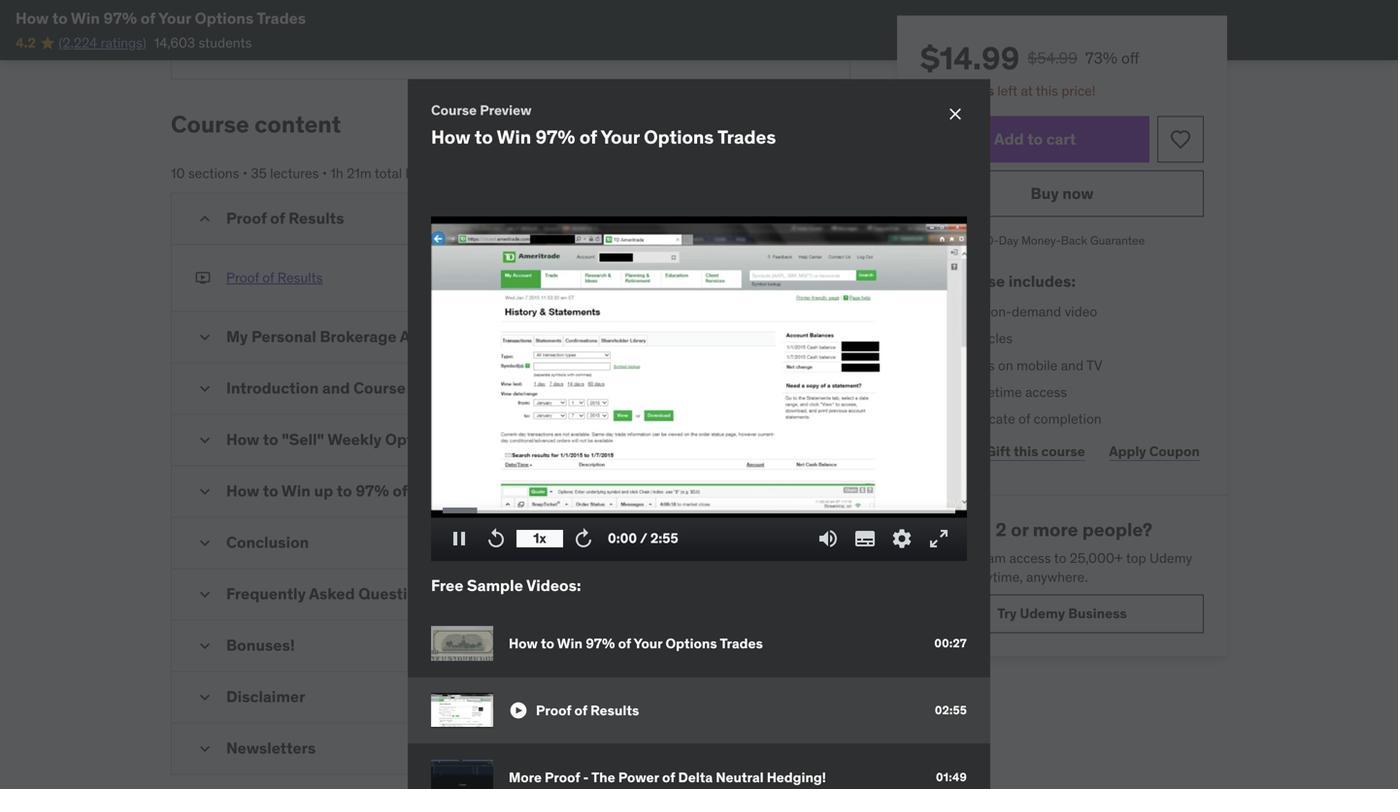 Task type: describe. For each thing, give the bounding box(es) containing it.
2:55
[[651, 530, 679, 547]]

now
[[1063, 184, 1094, 203]]

1 small image from the top
[[195, 379, 215, 398]]

preview inside course preview how to win 97% of your options trades
[[480, 101, 532, 119]]

share button
[[921, 433, 967, 472]]

more
[[1033, 518, 1079, 541]]

wishlist image
[[1169, 128, 1193, 151]]

get
[[921, 550, 943, 567]]

use
[[272, 22, 296, 39]]

course content
[[171, 110, 341, 139]]

lifetime
[[977, 383, 1022, 401]]

access inside training 2 or more people? get your team access to 25,000+ top udemy courses anytime, anywhere.
[[1009, 550, 1051, 567]]

sections
[[188, 165, 239, 182]]

1x
[[533, 530, 547, 547]]

hedging!
[[767, 769, 826, 786]]

proof of results button
[[226, 269, 323, 288]]

0 vertical spatial this
[[1036, 82, 1059, 100]]

00:27
[[935, 636, 967, 651]]

14,603
[[154, 34, 195, 51]]

-
[[583, 769, 589, 786]]

options inside course preview how to win 97% of your options trades
[[644, 125, 714, 149]]

completion
[[1034, 410, 1102, 428]]

progress bar slider
[[443, 499, 956, 522]]

2 vertical spatial 97%
[[586, 635, 615, 652]]

udemy inside try udemy business link
[[1020, 605, 1065, 623]]

off
[[1122, 48, 1140, 68]]

how inside how to use weekly options to your advantage
[[226, 22, 254, 39]]

weekly
[[299, 22, 343, 39]]

try udemy business link
[[921, 595, 1204, 634]]

content
[[255, 110, 341, 139]]

coupon
[[1150, 443, 1200, 460]]

training 2 or more people? get your team access to 25,000+ top udemy courses anytime, anywhere.
[[921, 518, 1193, 586]]

to inside the add to cart 'button'
[[1028, 129, 1043, 149]]

10 sections • 35 lectures • 1h 21m total length
[[171, 165, 444, 182]]

25,000+
[[1070, 550, 1123, 567]]

share
[[925, 443, 963, 460]]

top
[[1126, 550, 1147, 567]]

• for 1
[[788, 210, 793, 227]]

gift this course link
[[982, 433, 1090, 472]]

buy
[[1031, 184, 1059, 203]]

your inside how to use weekly options to your advantage
[[412, 22, 439, 39]]

• for 10
[[243, 165, 248, 182]]

ratings)
[[101, 34, 146, 51]]

0 horizontal spatial 97%
[[103, 8, 137, 28]]

anywhere.
[[1027, 569, 1088, 586]]

3 small image from the top
[[195, 739, 215, 759]]

0 horizontal spatial how to win 97% of your options trades
[[16, 8, 306, 28]]

course for course content
[[171, 110, 249, 139]]

video
[[1065, 303, 1098, 321]]

1h 21m
[[331, 165, 372, 182]]

your
[[946, 550, 972, 567]]

this course includes:
[[921, 271, 1076, 291]]

mute image
[[817, 527, 840, 551]]

your inside course preview how to win 97% of your options trades
[[601, 125, 640, 149]]

how to win 97% of your options trades inside dialog
[[509, 635, 763, 652]]

10
[[171, 165, 185, 182]]

team
[[975, 550, 1006, 567]]

$54.99
[[1028, 48, 1078, 68]]

gift
[[986, 443, 1011, 460]]

02:55 for proof of results
[[935, 703, 967, 718]]

how down free sample videos:
[[509, 635, 538, 652]]

back
[[1061, 233, 1088, 248]]

articles
[[969, 330, 1013, 347]]

2 xsmall image from the top
[[195, 269, 211, 288]]

buy now
[[1031, 184, 1094, 203]]

day
[[999, 233, 1019, 248]]

free sample videos:
[[431, 576, 581, 596]]

0 horizontal spatial course
[[955, 271, 1005, 291]]

how inside course preview how to win 97% of your options trades
[[431, 125, 471, 149]]

mobile
[[1017, 357, 1058, 374]]

$14.99 $54.99 73% off
[[921, 39, 1140, 78]]

1 lecture • 3min
[[734, 210, 826, 227]]

1 xsmall image from the top
[[195, 21, 211, 40]]

udemy inside training 2 or more people? get your team access to 25,000+ top udemy courses anytime, anywhere.
[[1150, 550, 1193, 567]]

30-
[[980, 233, 999, 248]]

courses
[[921, 569, 968, 586]]

3min
[[796, 210, 826, 227]]

total
[[375, 165, 402, 182]]

35
[[251, 165, 267, 182]]

add
[[994, 129, 1024, 149]]

fullscreen image
[[927, 527, 951, 551]]

videos:
[[526, 576, 581, 596]]

apply coupon
[[1109, 443, 1200, 460]]

anytime,
[[972, 569, 1023, 586]]

free
[[431, 576, 464, 596]]

business
[[1068, 605, 1127, 623]]

02:55 for preview
[[791, 269, 826, 287]]

includes:
[[1009, 271, 1076, 291]]

guarantee
[[1090, 233, 1145, 248]]

results inside how to win 97% of your options trades dialog
[[591, 702, 639, 719]]

$14.99
[[921, 39, 1020, 78]]



Task type: locate. For each thing, give the bounding box(es) containing it.
73%
[[1086, 48, 1118, 68]]

preview
[[480, 101, 532, 119], [712, 269, 760, 287]]

how to win 97% of your options trades
[[16, 8, 306, 28], [509, 635, 763, 652]]

0 vertical spatial 1
[[734, 210, 739, 227]]

how up advantage
[[226, 22, 254, 39]]

proof
[[226, 209, 267, 228], [226, 269, 259, 287], [536, 702, 572, 719], [545, 769, 580, 786]]

1 horizontal spatial course
[[431, 101, 477, 119]]

length
[[406, 165, 444, 182]]

this right gift
[[1014, 443, 1039, 460]]

• left 1h 21m
[[322, 165, 327, 182]]

students
[[199, 34, 252, 51]]

course inside course preview how to win 97% of your options trades
[[431, 101, 477, 119]]

course for course preview how to win 97% of your options trades
[[431, 101, 477, 119]]

this right at
[[1036, 82, 1059, 100]]

1x button
[[517, 522, 563, 555]]

options
[[195, 8, 254, 28], [346, 22, 394, 39], [644, 125, 714, 149], [666, 635, 717, 652]]

add to cart
[[994, 129, 1076, 149]]

1 for 1 lecture • 3min
[[734, 210, 739, 227]]

xsmall image right ratings)
[[195, 21, 211, 40]]

rewind 5 seconds image
[[485, 527, 508, 551]]

02:55 down 3min
[[791, 269, 826, 287]]

0:00 / 2:55
[[608, 530, 679, 547]]

1 inside 1 hour on-demand video 16 articles access on mobile and tv full lifetime access certificate of completion
[[952, 303, 957, 321]]

hour
[[960, 303, 988, 321]]

access inside 1 hour on-demand video 16 articles access on mobile and tv full lifetime access certificate of completion
[[1026, 383, 1067, 401]]

how to win 97% of your options trades dialog
[[408, 79, 991, 790]]

gift this course
[[986, 443, 1086, 460]]

1 horizontal spatial 02:55
[[935, 703, 967, 718]]

1 horizontal spatial •
[[322, 165, 327, 182]]

0 vertical spatial xsmall image
[[195, 21, 211, 40]]

0 vertical spatial access
[[1026, 383, 1067, 401]]

1 vertical spatial xsmall image
[[195, 269, 211, 288]]

udemy right top
[[1150, 550, 1193, 567]]

1 vertical spatial access
[[1009, 550, 1051, 567]]

01:49
[[936, 770, 967, 785]]

1 horizontal spatial how to win 97% of your options trades
[[509, 635, 763, 652]]

1 vertical spatial how to win 97% of your options trades
[[509, 635, 763, 652]]

this
[[1036, 82, 1059, 100], [1014, 443, 1039, 460]]

this inside gift this course link
[[1014, 443, 1039, 460]]

pause image
[[448, 527, 471, 551]]

1 vertical spatial small image
[[195, 431, 215, 450]]

2 horizontal spatial win
[[557, 635, 583, 652]]

02:55 down 00:27
[[935, 703, 967, 718]]

2 small image from the top
[[195, 431, 215, 450]]

1 horizontal spatial 97%
[[536, 125, 576, 149]]

at
[[1021, 82, 1033, 100]]

hours
[[958, 82, 994, 100]]

how up 4.2
[[16, 8, 49, 28]]

or
[[1011, 518, 1029, 541]]

lectures
[[270, 165, 319, 182]]

of inside course preview how to win 97% of your options trades
[[580, 125, 597, 149]]

small image
[[195, 379, 215, 398], [195, 431, 215, 450], [195, 739, 215, 759]]

to inside training 2 or more people? get your team access to 25,000+ top udemy courses anytime, anywhere.
[[1054, 550, 1067, 567]]

on-
[[991, 303, 1012, 321]]

1
[[734, 210, 739, 227], [952, 303, 957, 321]]

small image
[[195, 210, 215, 229], [195, 328, 215, 347], [195, 482, 215, 501], [195, 533, 215, 553], [195, 585, 215, 604], [195, 636, 215, 656], [195, 688, 215, 707], [509, 701, 528, 721]]

(2,224
[[59, 34, 97, 51]]

access down or
[[1009, 550, 1051, 567]]

2 horizontal spatial 97%
[[586, 635, 615, 652]]

0 vertical spatial 97%
[[103, 8, 137, 28]]

1 horizontal spatial course
[[1042, 443, 1086, 460]]

1 vertical spatial results
[[278, 269, 323, 287]]

advantage
[[226, 41, 292, 58]]

course
[[955, 271, 1005, 291], [1042, 443, 1086, 460]]

on
[[998, 357, 1014, 374]]

how up length
[[431, 125, 471, 149]]

1 vertical spatial 1
[[952, 303, 957, 321]]

add to cart button
[[921, 116, 1150, 163]]

apply
[[1109, 443, 1147, 460]]

30-day money-back guarantee
[[980, 233, 1145, 248]]

2 vertical spatial trades
[[720, 635, 763, 652]]

apply coupon button
[[1105, 433, 1204, 472]]

options inside how to use weekly options to your advantage
[[346, 22, 394, 39]]

access
[[952, 357, 995, 374]]

2 vertical spatial win
[[557, 635, 583, 652]]

of inside proof of results 'button'
[[262, 269, 274, 287]]

2 vertical spatial results
[[591, 702, 639, 719]]

full
[[952, 383, 973, 401]]

proof of results inside how to win 97% of your options trades dialog
[[536, 702, 639, 719]]

tv
[[1087, 357, 1103, 374]]

forward 5 seconds image
[[572, 527, 595, 551]]

97%
[[103, 8, 137, 28], [536, 125, 576, 149], [586, 635, 615, 652]]

97% inside course preview how to win 97% of your options trades
[[536, 125, 576, 149]]

1 left the hour
[[952, 303, 957, 321]]

1 horizontal spatial preview
[[712, 269, 760, 287]]

0 horizontal spatial udemy
[[1020, 605, 1065, 623]]

course up the hour
[[955, 271, 1005, 291]]

win inside course preview how to win 97% of your options trades
[[497, 125, 531, 149]]

0 horizontal spatial •
[[243, 165, 248, 182]]

0 vertical spatial 02:55
[[791, 269, 826, 287]]

proof inside 'button'
[[226, 269, 259, 287]]

0 horizontal spatial course
[[171, 110, 249, 139]]

1 vertical spatial this
[[1014, 443, 1039, 460]]

1 vertical spatial trades
[[718, 125, 776, 149]]

xsmall image left proof of results 'button'
[[195, 269, 211, 288]]

access down the mobile
[[1026, 383, 1067, 401]]

course up sections
[[171, 110, 249, 139]]

how to use weekly options to your advantage
[[226, 22, 439, 58]]

1 horizontal spatial win
[[497, 125, 531, 149]]

0 horizontal spatial preview
[[480, 101, 532, 119]]

1 horizontal spatial udemy
[[1150, 550, 1193, 567]]

of inside 1 hour on-demand video 16 articles access on mobile and tv full lifetime access certificate of completion
[[1019, 410, 1031, 428]]

udemy
[[1150, 550, 1193, 567], [1020, 605, 1065, 623]]

try
[[998, 605, 1017, 623]]

lecture
[[742, 210, 784, 227]]

course up length
[[431, 101, 477, 119]]

16
[[952, 330, 965, 347]]

0 horizontal spatial 02:55
[[791, 269, 826, 287]]

settings image
[[891, 527, 914, 551]]

1 for 1 hour on-demand video 16 articles access on mobile and tv full lifetime access certificate of completion
[[952, 303, 957, 321]]

this
[[921, 271, 952, 291]]

(2,224 ratings)
[[59, 34, 146, 51]]

try udemy business
[[998, 605, 1127, 623]]

course down completion
[[1042, 443, 1086, 460]]

demand
[[1012, 303, 1062, 321]]

0 vertical spatial results
[[289, 209, 344, 228]]

0 horizontal spatial 1
[[734, 210, 739, 227]]

0 vertical spatial udemy
[[1150, 550, 1193, 567]]

left
[[998, 82, 1018, 100]]

0 vertical spatial how to win 97% of your options trades
[[16, 8, 306, 28]]

0 horizontal spatial win
[[71, 8, 100, 28]]

0 vertical spatial course
[[955, 271, 1005, 291]]

results inside 'button'
[[278, 269, 323, 287]]

more proof - the power of delta neutral hedging!
[[509, 769, 826, 786]]

0 vertical spatial win
[[71, 8, 100, 28]]

/
[[640, 530, 648, 547]]

1 horizontal spatial 1
[[952, 303, 957, 321]]

14,603 students
[[154, 34, 252, 51]]

0 vertical spatial proof of results
[[226, 209, 344, 228]]

• left 3min
[[788, 210, 793, 227]]

14
[[940, 82, 955, 100]]

02:55 inside how to win 97% of your options trades dialog
[[935, 703, 967, 718]]

people?
[[1083, 518, 1153, 541]]

1 vertical spatial preview
[[712, 269, 760, 287]]

0 vertical spatial small image
[[195, 379, 215, 398]]

and
[[1061, 357, 1084, 374]]

money-
[[1022, 233, 1061, 248]]

1 vertical spatial 02:55
[[935, 703, 967, 718]]

1 vertical spatial udemy
[[1020, 605, 1065, 623]]

training
[[921, 518, 992, 541]]

to inside course preview how to win 97% of your options trades
[[475, 125, 493, 149]]

1 vertical spatial 97%
[[536, 125, 576, 149]]

1 left "lecture"
[[734, 210, 739, 227]]

cart
[[1047, 129, 1076, 149]]

0:00
[[608, 530, 637, 547]]

subtitles image
[[854, 527, 877, 551]]

1 vertical spatial course
[[1042, 443, 1086, 460]]

2 vertical spatial proof of results
[[536, 702, 639, 719]]

your
[[158, 8, 191, 28], [412, 22, 439, 39], [601, 125, 640, 149], [634, 635, 663, 652]]

• left 35
[[243, 165, 248, 182]]

delta
[[678, 769, 713, 786]]

0 vertical spatial trades
[[257, 8, 306, 28]]

•
[[243, 165, 248, 182], [322, 165, 327, 182], [788, 210, 793, 227]]

udemy right try
[[1020, 605, 1065, 623]]

1 vertical spatial proof of results
[[226, 269, 323, 287]]

sample
[[467, 576, 523, 596]]

power
[[618, 769, 659, 786]]

certificate
[[952, 410, 1015, 428]]

trades inside course preview how to win 97% of your options trades
[[718, 125, 776, 149]]

course inside gift this course link
[[1042, 443, 1086, 460]]

neutral
[[716, 769, 764, 786]]

14 hours left at this price!
[[940, 82, 1096, 100]]

2 vertical spatial small image
[[195, 739, 215, 759]]

course preview how to win 97% of your options trades
[[431, 101, 776, 149]]

1 vertical spatial win
[[497, 125, 531, 149]]

access
[[1026, 383, 1067, 401], [1009, 550, 1051, 567]]

close modal image
[[946, 104, 965, 124]]

2 horizontal spatial •
[[788, 210, 793, 227]]

1 hour on-demand video 16 articles access on mobile and tv full lifetime access certificate of completion
[[952, 303, 1103, 428]]

results
[[289, 209, 344, 228], [278, 269, 323, 287], [591, 702, 639, 719]]

buy now button
[[921, 171, 1204, 217]]

xsmall image
[[195, 21, 211, 40], [195, 269, 211, 288]]

0 vertical spatial preview
[[480, 101, 532, 119]]

more
[[509, 769, 542, 786]]

2
[[996, 518, 1007, 541]]



Task type: vqa. For each thing, say whether or not it's contained in the screenshot.
Close icon
no



